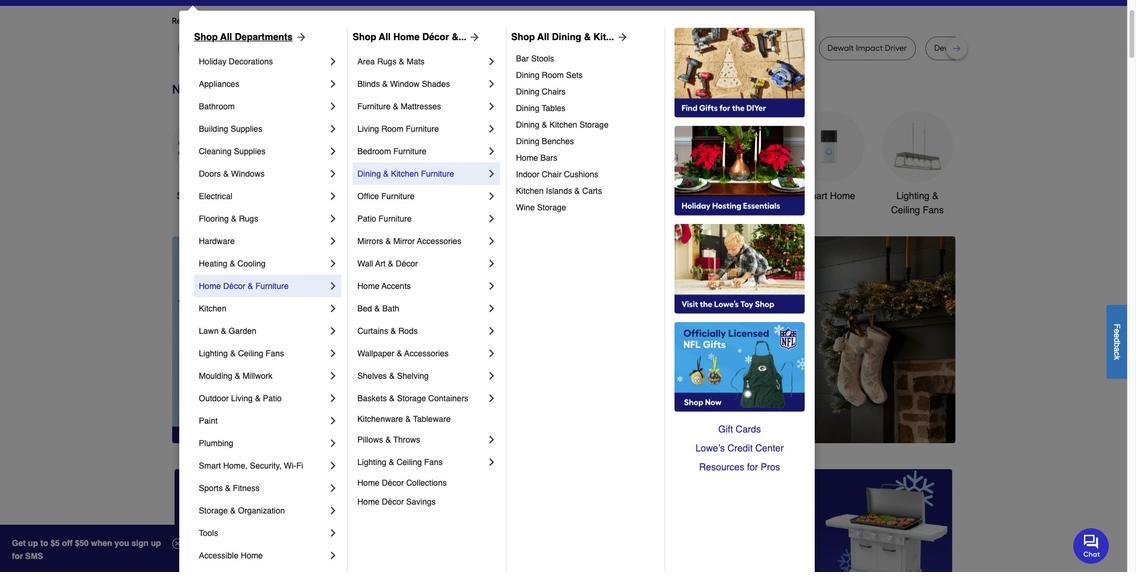 Task type: describe. For each thing, give the bounding box(es) containing it.
shelves
[[357, 372, 387, 381]]

chevron right image for building supplies
[[327, 123, 339, 135]]

dining benches link
[[516, 133, 656, 150]]

storage inside wine storage link
[[537, 203, 566, 212]]

to
[[40, 539, 48, 549]]

chevron right image for bed & bath
[[486, 303, 498, 315]]

chevron right image for electrical link
[[327, 191, 339, 202]]

chevron right image for bathroom
[[327, 101, 339, 112]]

décor for home décor savings
[[382, 498, 404, 507]]

room for dining
[[542, 70, 564, 80]]

bit for dewalt drill bit set
[[979, 43, 988, 53]]

d
[[1112, 338, 1122, 343]]

dewalt for dewalt impact driver
[[828, 43, 854, 53]]

smart for smart home
[[802, 191, 827, 202]]

scroll to item #2 image
[[637, 422, 665, 427]]

find gifts for the diyer. image
[[675, 28, 805, 118]]

1 horizontal spatial tools link
[[349, 111, 420, 204]]

wallpaper
[[357, 349, 394, 359]]

dining for dining & kitchen storage
[[516, 120, 539, 130]]

furniture up office furniture link
[[421, 169, 454, 179]]

smart home, security, wi-fi
[[199, 462, 303, 471]]

kitchen link
[[199, 298, 327, 320]]

shop all deals
[[177, 191, 238, 202]]

home décor & furniture link
[[199, 275, 327, 298]]

dining for dining chairs
[[516, 87, 539, 96]]

wine storage link
[[516, 199, 656, 216]]

shop
[[177, 191, 199, 202]]

scroll to item #5 image
[[724, 422, 753, 427]]

chevron right image for plumbing link
[[327, 438, 339, 450]]

for up departments
[[267, 16, 278, 26]]

building supplies
[[199, 124, 262, 134]]

carts
[[582, 186, 602, 196]]

room for living
[[381, 124, 403, 134]]

dining tables link
[[516, 100, 656, 117]]

throws
[[393, 435, 420, 445]]

gift
[[718, 425, 733, 435]]

lighting & ceiling fans for "lighting & ceiling fans" link to the left
[[199, 349, 284, 359]]

shop all deals link
[[172, 111, 243, 204]]

dewalt for dewalt drill bit
[[311, 43, 337, 53]]

chairs
[[542, 87, 566, 96]]

curtains & rods link
[[357, 320, 486, 343]]

wallpaper & accessories
[[357, 349, 449, 359]]

up to 30 percent off select grills and accessories. image
[[706, 470, 953, 573]]

bath
[[382, 304, 399, 314]]

art
[[375, 259, 386, 269]]

lawn & garden link
[[199, 320, 327, 343]]

dining for dining room sets
[[516, 70, 539, 80]]

dining for dining & kitchen furniture
[[357, 169, 381, 179]]

dining for dining benches
[[516, 137, 539, 146]]

center
[[755, 444, 784, 454]]

kitchen for kitchen faucets
[[528, 191, 560, 202]]

office furniture
[[357, 192, 414, 201]]

storage inside storage & organization link
[[199, 506, 228, 516]]

1 horizontal spatial lighting
[[357, 458, 386, 467]]

millwork
[[243, 372, 272, 381]]

chevron right image for cleaning supplies "link"
[[327, 146, 339, 157]]

shop all home décor &...
[[353, 32, 466, 43]]

storage inside baskets & storage containers link
[[397, 394, 426, 404]]

arrow right image for shop all dining & kit...
[[614, 31, 628, 43]]

get up to $5 off $50 when you sign up for sms
[[12, 539, 161, 562]]

chevron right image for hardware
[[327, 235, 339, 247]]

more suggestions for you link
[[303, 15, 408, 27]]

chevron right image for living room furniture link
[[486, 123, 498, 135]]

kitchen inside dining & kitchen furniture link
[[391, 169, 419, 179]]

chevron right image for baskets & storage containers
[[486, 393, 498, 405]]

collections
[[406, 479, 447, 488]]

chevron right image for heating & cooling
[[327, 258, 339, 270]]

home décor collections link
[[357, 474, 498, 493]]

appliances
[[199, 79, 239, 89]]

decorations for christmas
[[448, 205, 499, 216]]

moulding
[[199, 372, 232, 381]]

dewalt drill bit
[[311, 43, 365, 53]]

scroll to item #3 image
[[665, 422, 693, 427]]

1 e from the top
[[1112, 329, 1122, 334]]

shop for shop all departments
[[194, 32, 218, 43]]

when
[[91, 539, 112, 549]]

paint
[[199, 417, 218, 426]]

mirrors
[[357, 237, 383, 246]]

mattresses
[[401, 102, 441, 111]]

officially licensed n f l gifts. shop now. image
[[675, 322, 805, 412]]

2 e from the top
[[1112, 334, 1122, 338]]

rods
[[398, 327, 418, 336]]

gift cards
[[718, 425, 761, 435]]

fi
[[296, 462, 303, 471]]

3 driver from the left
[[885, 43, 907, 53]]

kitchen islands & carts
[[516, 186, 602, 196]]

smart home, security, wi-fi link
[[199, 455, 327, 478]]

chevron right image for accessible home link
[[327, 550, 339, 562]]

all for departments
[[220, 32, 232, 43]]

lowe's credit center
[[696, 444, 784, 454]]

shop all departments
[[194, 32, 293, 43]]

kitchen for kitchen
[[199, 304, 226, 314]]

garden
[[229, 327, 256, 336]]

organization
[[238, 506, 285, 516]]

for right suggestions
[[372, 16, 383, 26]]

storage inside dining & kitchen storage link
[[580, 120, 609, 130]]

for left pros
[[747, 463, 758, 473]]

1 horizontal spatial bathroom link
[[704, 111, 775, 204]]

blinds
[[357, 79, 380, 89]]

1 vertical spatial accessories
[[404, 349, 449, 359]]

baskets & storage containers link
[[357, 388, 486, 410]]

holiday decorations link
[[199, 50, 327, 73]]

bed
[[357, 304, 372, 314]]

heating
[[199, 259, 227, 269]]

wi-
[[284, 462, 296, 471]]

chevron right image for shelves & shelving
[[486, 370, 498, 382]]

dewalt for dewalt drill
[[680, 43, 706, 53]]

dewalt for dewalt drill bit set
[[934, 43, 961, 53]]

smart for smart home, security, wi-fi
[[199, 462, 221, 471]]

faucets
[[563, 191, 596, 202]]

patio furniture link
[[357, 208, 486, 230]]

arrow right image for shop all departments
[[293, 31, 307, 43]]

furniture down dining & kitchen furniture
[[381, 192, 414, 201]]

drill for dewalt drill
[[708, 43, 722, 53]]

furniture up 'mirror'
[[379, 214, 412, 224]]

dewalt drill bit set
[[934, 43, 1002, 53]]

bit for dewalt drill bit
[[355, 43, 365, 53]]

supplies for building supplies
[[231, 124, 262, 134]]

indoor
[[516, 170, 539, 179]]

kitchenware & tableware
[[357, 415, 451, 424]]

2 horizontal spatial lighting & ceiling fans
[[891, 191, 944, 216]]

chair
[[542, 170, 562, 179]]

baskets & storage containers
[[357, 394, 468, 404]]

doors & windows
[[199, 169, 265, 179]]

outdoor for outdoor living & patio
[[199, 394, 229, 404]]

bedroom furniture
[[357, 147, 426, 156]]

paint link
[[199, 410, 327, 433]]

home décor savings
[[357, 498, 436, 507]]

dining & kitchen storage link
[[516, 117, 656, 133]]

patio inside outdoor living & patio link
[[263, 394, 282, 404]]

0 horizontal spatial tools
[[199, 529, 218, 538]]

tables
[[542, 104, 566, 113]]

dining room sets link
[[516, 67, 656, 83]]

you
[[114, 539, 129, 549]]

outdoor for outdoor tools & equipment
[[617, 191, 652, 202]]

chevron right image for appliances
[[327, 78, 339, 90]]

mirror
[[393, 237, 415, 246]]

drill for dewalt drill bit
[[339, 43, 353, 53]]

scroll to item #4 element
[[693, 421, 724, 428]]

chevron right image for wallpaper & accessories
[[486, 348, 498, 360]]

sports & fitness
[[199, 484, 260, 493]]

dining tables
[[516, 104, 566, 113]]

impact for impact driver
[[749, 43, 776, 53]]

christmas decorations
[[448, 191, 499, 216]]

bed & bath link
[[357, 298, 486, 320]]

75 percent off all artificial christmas trees, holiday lights and more. image
[[382, 237, 955, 444]]

rugs inside flooring & rugs link
[[239, 214, 258, 224]]

pillows & throws link
[[357, 429, 486, 451]]

kitchen faucets
[[528, 191, 596, 202]]

all for deals
[[201, 191, 211, 202]]

home inside 'link'
[[393, 32, 420, 43]]

1 vertical spatial fans
[[266, 349, 284, 359]]

furniture up dining & kitchen furniture
[[393, 147, 426, 156]]

1 vertical spatial tools link
[[199, 522, 327, 545]]

christmas decorations link
[[438, 111, 509, 218]]

chevron right image for moulding & millwork link
[[327, 370, 339, 382]]

driver for impact driver bit
[[501, 43, 523, 53]]

drill for dewalt drill bit set
[[963, 43, 977, 53]]

2 up from the left
[[151, 539, 161, 549]]

lowe's
[[696, 444, 725, 454]]

chevron right image for wall art & décor
[[486, 258, 498, 270]]

1 horizontal spatial living
[[357, 124, 379, 134]]

you for recommended searches for you
[[280, 16, 293, 26]]

outdoor living & patio link
[[199, 388, 327, 410]]

chevron right image for mirrors & mirror accessories
[[486, 235, 498, 247]]

bar stools
[[516, 54, 554, 63]]

0 vertical spatial accessories
[[417, 237, 461, 246]]

2 vertical spatial fans
[[424, 458, 443, 467]]



Task type: locate. For each thing, give the bounding box(es) containing it.
shop all dining & kit...
[[511, 32, 614, 43]]

furniture & mattresses link
[[357, 95, 486, 118]]

impact for impact driver bit
[[472, 43, 499, 53]]

0 horizontal spatial up
[[28, 539, 38, 549]]

bit up bar stools
[[525, 43, 534, 53]]

blinds & window shades link
[[357, 73, 486, 95]]

dining & kitchen storage
[[516, 120, 609, 130]]

get
[[12, 539, 26, 549]]

room up bedroom furniture
[[381, 124, 403, 134]]

doors & windows link
[[199, 163, 327, 185]]

driver for impact driver
[[778, 43, 800, 53]]

shelves & shelving
[[357, 372, 429, 381]]

for inside get up to $5 off $50 when you sign up for sms
[[12, 552, 23, 562]]

chevron right image for outdoor living & patio
[[327, 393, 339, 405]]

1 horizontal spatial bathroom
[[719, 191, 760, 202]]

supplies up windows
[[234, 147, 266, 156]]

k
[[1112, 356, 1122, 360]]

bit left set
[[979, 43, 988, 53]]

smart inside smart home, security, wi-fi link
[[199, 462, 221, 471]]

décor inside wall art & décor link
[[396, 259, 418, 269]]

dining down dining chairs
[[516, 104, 539, 113]]

dining up the home bars
[[516, 137, 539, 146]]

1 shop from the left
[[194, 32, 218, 43]]

1 vertical spatial living
[[231, 394, 253, 404]]

bit up area
[[355, 43, 365, 53]]

3 bit from the left
[[979, 43, 988, 53]]

f e e d b a c k button
[[1106, 305, 1127, 379]]

2 horizontal spatial fans
[[923, 205, 944, 216]]

wall art & décor link
[[357, 253, 486, 275]]

recommended searches for you heading
[[172, 15, 955, 27]]

outdoor inside the outdoor tools & equipment
[[617, 191, 652, 202]]

living down moulding & millwork
[[231, 394, 253, 404]]

1 horizontal spatial fans
[[424, 458, 443, 467]]

1 horizontal spatial tools
[[374, 191, 396, 202]]

savings
[[406, 498, 436, 507]]

drill
[[339, 43, 353, 53], [708, 43, 722, 53], [963, 43, 977, 53]]

décor up home décor savings
[[382, 479, 404, 488]]

outdoor inside outdoor living & patio link
[[199, 394, 229, 404]]

patio inside patio furniture link
[[357, 214, 376, 224]]

chevron right image for bedroom furniture
[[486, 146, 498, 157]]

supplies up cleaning supplies
[[231, 124, 262, 134]]

chevron right image for sports & fitness
[[327, 483, 339, 495]]

dining room sets
[[516, 70, 583, 80]]

all inside 'link'
[[220, 32, 232, 43]]

dining down recommended searches for you heading
[[552, 32, 581, 43]]

1 impact from the left
[[472, 43, 499, 53]]

1 horizontal spatial drill
[[708, 43, 722, 53]]

benches
[[542, 137, 574, 146]]

1 horizontal spatial you
[[385, 16, 399, 26]]

holiday hosting essentials. image
[[675, 126, 805, 216]]

0 vertical spatial fans
[[923, 205, 944, 216]]

set
[[990, 43, 1002, 53]]

kitchenware & tableware link
[[357, 410, 498, 429]]

chevron right image
[[327, 56, 339, 67], [486, 56, 498, 67], [486, 101, 498, 112], [486, 123, 498, 135], [327, 146, 339, 157], [327, 191, 339, 202], [486, 213, 498, 225], [327, 280, 339, 292], [486, 280, 498, 292], [327, 303, 339, 315], [486, 325, 498, 337], [327, 348, 339, 360], [327, 370, 339, 382], [327, 415, 339, 427], [486, 434, 498, 446], [327, 438, 339, 450], [486, 457, 498, 469], [327, 505, 339, 517], [327, 528, 339, 540], [327, 550, 339, 562]]

all right shop
[[201, 191, 211, 202]]

0 vertical spatial lighting
[[896, 191, 930, 202]]

kitchen up benches
[[550, 120, 577, 130]]

0 horizontal spatial bathroom link
[[199, 95, 327, 118]]

& inside the outdoor tools & equipment
[[679, 191, 685, 202]]

decorations down christmas
[[448, 205, 499, 216]]

1 vertical spatial supplies
[[234, 147, 266, 156]]

heating & cooling link
[[199, 253, 327, 275]]

chevron right image for curtains & rods "link"
[[486, 325, 498, 337]]

2 vertical spatial lighting
[[357, 458, 386, 467]]

1 vertical spatial ceiling
[[238, 349, 263, 359]]

chevron right image for pillows & throws link
[[486, 434, 498, 446]]

2 horizontal spatial lighting
[[896, 191, 930, 202]]

0 vertical spatial living
[[357, 124, 379, 134]]

3 dewalt from the left
[[828, 43, 854, 53]]

0 horizontal spatial lighting
[[199, 349, 228, 359]]

1 horizontal spatial lighting & ceiling fans link
[[357, 451, 486, 474]]

sports & fitness link
[[199, 478, 327, 500]]

for down get
[[12, 552, 23, 562]]

2 bit from the left
[[525, 43, 534, 53]]

décor inside shop all home décor &... 'link'
[[422, 32, 449, 43]]

tableware
[[413, 415, 451, 424]]

1 vertical spatial smart
[[199, 462, 221, 471]]

1 vertical spatial decorations
[[448, 205, 499, 216]]

room up 'chairs'
[[542, 70, 564, 80]]

lighting & ceiling fans for the middle "lighting & ceiling fans" link
[[357, 458, 443, 467]]

a
[[1112, 347, 1122, 352]]

chevron right image for smart home, security, wi-fi
[[327, 460, 339, 472]]

1 horizontal spatial up
[[151, 539, 161, 549]]

0 vertical spatial supplies
[[231, 124, 262, 134]]

shop inside shop all departments 'link'
[[194, 32, 218, 43]]

outdoor living & patio
[[199, 394, 282, 404]]

all for dining
[[537, 32, 549, 43]]

kitchen inside kitchen faucets link
[[528, 191, 560, 202]]

office
[[357, 192, 379, 201]]

accessories down patio furniture link
[[417, 237, 461, 246]]

1 you from the left
[[280, 16, 293, 26]]

chevron right image for paint link
[[327, 415, 339, 427]]

2 horizontal spatial ceiling
[[891, 205, 920, 216]]

0 vertical spatial lighting & ceiling fans
[[891, 191, 944, 216]]

smart inside smart home link
[[802, 191, 827, 202]]

décor inside home décor savings link
[[382, 498, 404, 507]]

0 horizontal spatial shop
[[194, 32, 218, 43]]

shelves & shelving link
[[357, 365, 486, 388]]

lighting & ceiling fans link
[[882, 111, 953, 218], [199, 343, 327, 365], [357, 451, 486, 474]]

0 horizontal spatial ceiling
[[238, 349, 263, 359]]

décor down heating & cooling
[[223, 282, 245, 291]]

smart home
[[802, 191, 855, 202]]

tools up accessible
[[199, 529, 218, 538]]

b
[[1112, 343, 1122, 347]]

searches
[[231, 16, 265, 26]]

wallpaper & accessories link
[[357, 343, 486, 365]]

up right "sign"
[[151, 539, 161, 549]]

cleaning supplies link
[[199, 140, 327, 163]]

0 vertical spatial lighting & ceiling fans link
[[882, 111, 953, 218]]

3 impact from the left
[[856, 43, 883, 53]]

dining chairs link
[[516, 83, 656, 100]]

0 vertical spatial ceiling
[[891, 205, 920, 216]]

decorations for holiday
[[229, 57, 273, 66]]

décor for home décor & furniture
[[223, 282, 245, 291]]

living up bedroom
[[357, 124, 379, 134]]

0 vertical spatial room
[[542, 70, 564, 80]]

pillows
[[357, 435, 383, 445]]

2 horizontal spatial tools
[[654, 191, 676, 202]]

1 drill from the left
[[339, 43, 353, 53]]

1 horizontal spatial impact
[[749, 43, 776, 53]]

chevron right image for the furniture & mattresses link in the left of the page
[[486, 101, 498, 112]]

smart home link
[[793, 111, 864, 204]]

rugs
[[377, 57, 397, 66], [239, 214, 258, 224]]

chevron right image
[[327, 78, 339, 90], [486, 78, 498, 90], [327, 101, 339, 112], [327, 123, 339, 135], [486, 146, 498, 157], [327, 168, 339, 180], [486, 168, 498, 180], [486, 191, 498, 202], [327, 213, 339, 225], [327, 235, 339, 247], [486, 235, 498, 247], [327, 258, 339, 270], [486, 258, 498, 270], [486, 303, 498, 315], [327, 325, 339, 337], [486, 348, 498, 360], [486, 370, 498, 382], [327, 393, 339, 405], [486, 393, 498, 405], [327, 460, 339, 472], [327, 483, 339, 495]]

1 horizontal spatial smart
[[802, 191, 827, 202]]

kitchen for kitchen islands & carts
[[516, 186, 544, 196]]

moulding & millwork link
[[199, 365, 327, 388]]

dining down bar
[[516, 70, 539, 80]]

1 horizontal spatial rugs
[[377, 57, 397, 66]]

0 horizontal spatial rugs
[[239, 214, 258, 224]]

0 horizontal spatial decorations
[[229, 57, 273, 66]]

dining for dining tables
[[516, 104, 539, 113]]

0 horizontal spatial you
[[280, 16, 293, 26]]

for
[[267, 16, 278, 26], [372, 16, 383, 26], [747, 463, 758, 473], [12, 552, 23, 562]]

credit
[[727, 444, 753, 454]]

area rugs & mats link
[[357, 50, 486, 73]]

décor for home décor collections
[[382, 479, 404, 488]]

home décor savings link
[[357, 493, 498, 512]]

building
[[199, 124, 228, 134]]

all for home
[[379, 32, 391, 43]]

chevron right image for storage & organization link
[[327, 505, 339, 517]]

stools
[[531, 54, 554, 63]]

chevron right image for area rugs & mats link
[[486, 56, 498, 67]]

storage down sports
[[199, 506, 228, 516]]

1 bit from the left
[[355, 43, 365, 53]]

c
[[1112, 352, 1122, 356]]

furniture down blinds
[[357, 102, 391, 111]]

0 horizontal spatial driver
[[501, 43, 523, 53]]

1 horizontal spatial room
[[542, 70, 564, 80]]

dining & kitchen furniture
[[357, 169, 454, 179]]

0 horizontal spatial impact
[[472, 43, 499, 53]]

2 horizontal spatial driver
[[885, 43, 907, 53]]

1 horizontal spatial shop
[[353, 32, 376, 43]]

holiday
[[199, 57, 226, 66]]

kitchen islands & carts link
[[516, 183, 656, 199]]

0 vertical spatial bathroom
[[199, 102, 235, 111]]

chevron right image for home décor & furniture link
[[327, 280, 339, 292]]

lawn & garden
[[199, 327, 256, 336]]

2 vertical spatial ceiling
[[397, 458, 422, 467]]

décor left &...
[[422, 32, 449, 43]]

0 vertical spatial rugs
[[377, 57, 397, 66]]

1 vertical spatial patio
[[263, 394, 282, 404]]

up
[[28, 539, 38, 549], [151, 539, 161, 549]]

dining down dining tables
[[516, 120, 539, 130]]

e up b
[[1112, 334, 1122, 338]]

curtains
[[357, 327, 388, 336]]

outdoor tools & equipment link
[[616, 111, 687, 218]]

visit the lowe's toy shop. image
[[675, 224, 805, 314]]

dewalt impact driver
[[828, 43, 907, 53]]

1 vertical spatial lighting
[[199, 349, 228, 359]]

storage up the 'kitchenware & tableware'
[[397, 394, 426, 404]]

home,
[[223, 462, 248, 471]]

0 horizontal spatial drill
[[339, 43, 353, 53]]

0 vertical spatial smart
[[802, 191, 827, 202]]

dining & kitchen furniture link
[[357, 163, 486, 185]]

2 vertical spatial lighting & ceiling fans link
[[357, 451, 486, 474]]

&...
[[452, 32, 466, 43]]

wine
[[516, 203, 535, 212]]

tools up equipment
[[654, 191, 676, 202]]

chevron right image for lawn & garden
[[327, 325, 339, 337]]

1 horizontal spatial bit
[[525, 43, 534, 53]]

heating & cooling
[[199, 259, 266, 269]]

1 vertical spatial bathroom
[[719, 191, 760, 202]]

impact driver bit
[[472, 43, 534, 53]]

up to 35 percent off select small appliances. image
[[440, 470, 687, 573]]

accessories down curtains & rods "link"
[[404, 349, 449, 359]]

arrow right image inside shop all dining & kit... link
[[614, 31, 628, 43]]

3 drill from the left
[[963, 43, 977, 53]]

décor down mirrors & mirror accessories
[[396, 259, 418, 269]]

1 vertical spatial outdoor
[[199, 394, 229, 404]]

0 horizontal spatial tools link
[[199, 522, 327, 545]]

0 horizontal spatial room
[[381, 124, 403, 134]]

rugs inside area rugs & mats link
[[377, 57, 397, 66]]

chat invite button image
[[1073, 528, 1109, 564]]

None search field
[[441, 0, 764, 7]]

patio up paint link
[[263, 394, 282, 404]]

chevron right image for dining & kitchen furniture
[[486, 168, 498, 180]]

0 horizontal spatial patio
[[263, 394, 282, 404]]

2 vertical spatial lighting & ceiling fans
[[357, 458, 443, 467]]

all inside 'link'
[[379, 32, 391, 43]]

off
[[62, 539, 73, 549]]

cleaning
[[199, 147, 232, 156]]

shop up bar
[[511, 32, 535, 43]]

0 horizontal spatial lighting & ceiling fans
[[199, 349, 284, 359]]

chevron right image for flooring & rugs
[[327, 213, 339, 225]]

2 horizontal spatial bit
[[979, 43, 988, 53]]

dining benches
[[516, 137, 574, 146]]

cooling
[[237, 259, 266, 269]]

chevron right image for blinds & window shades
[[486, 78, 498, 90]]

home bars
[[516, 153, 557, 163]]

tools up patio furniture at the top left
[[374, 191, 396, 202]]

you up shop all home décor &...
[[385, 16, 399, 26]]

4 dewalt from the left
[[934, 43, 961, 53]]

furniture down heating & cooling link
[[255, 282, 289, 291]]

furniture up bedroom furniture link
[[406, 124, 439, 134]]

1 dewalt from the left
[[311, 43, 337, 53]]

rugs down electrical link
[[239, 214, 258, 224]]

0 vertical spatial outdoor
[[617, 191, 652, 202]]

2 impact from the left
[[749, 43, 776, 53]]

supplies inside "link"
[[234, 147, 266, 156]]

patio down office
[[357, 214, 376, 224]]

chevron right image for home accents link
[[486, 280, 498, 292]]

suggestions
[[324, 16, 370, 26]]

1 horizontal spatial lighting & ceiling fans
[[357, 458, 443, 467]]

all down recommended searches for you
[[220, 32, 232, 43]]

0 vertical spatial tools link
[[349, 111, 420, 204]]

chevron right image for doors & windows
[[327, 168, 339, 180]]

0 horizontal spatial lighting & ceiling fans link
[[199, 343, 327, 365]]

shop
[[194, 32, 218, 43], [353, 32, 376, 43], [511, 32, 535, 43]]

accessible
[[199, 551, 238, 561]]

dining up office
[[357, 169, 381, 179]]

1 horizontal spatial patio
[[357, 214, 376, 224]]

up left 'to'
[[28, 539, 38, 549]]

area
[[357, 57, 375, 66]]

chevron right image for patio furniture link
[[486, 213, 498, 225]]

you left more
[[280, 16, 293, 26]]

bit for impact driver bit
[[525, 43, 534, 53]]

chevron right image for holiday decorations link
[[327, 56, 339, 67]]

1 vertical spatial lighting & ceiling fans
[[199, 349, 284, 359]]

1 vertical spatial room
[[381, 124, 403, 134]]

cushions
[[564, 170, 598, 179]]

shop down more suggestions for you link
[[353, 32, 376, 43]]

new deals every day during 25 days of deals image
[[172, 79, 955, 99]]

2 dewalt from the left
[[680, 43, 706, 53]]

1 up from the left
[[28, 539, 38, 549]]

outdoor up equipment
[[617, 191, 652, 202]]

décor inside home décor collections link
[[382, 479, 404, 488]]

arrow right image
[[293, 31, 307, 43], [466, 31, 481, 43], [614, 31, 628, 43], [933, 340, 945, 352]]

kitchen inside dining & kitchen storage link
[[550, 120, 577, 130]]

storage down kitchen faucets
[[537, 203, 566, 212]]

indoor chair cushions link
[[516, 166, 656, 183]]

2 driver from the left
[[778, 43, 800, 53]]

1 vertical spatial rugs
[[239, 214, 258, 224]]

décor down the home décor collections at the left of the page
[[382, 498, 404, 507]]

kitchen up lawn
[[199, 304, 226, 314]]

kitchen up wine storage
[[528, 191, 560, 202]]

storage down dining tables link
[[580, 120, 609, 130]]

decorations
[[229, 57, 273, 66], [448, 205, 499, 216]]

living room furniture
[[357, 124, 439, 134]]

1 horizontal spatial decorations
[[448, 205, 499, 216]]

2 shop from the left
[[353, 32, 376, 43]]

2 horizontal spatial shop
[[511, 32, 535, 43]]

all up area rugs & mats
[[379, 32, 391, 43]]

chevron right image for bottom tools link
[[327, 528, 339, 540]]

kitchen down bedroom furniture
[[391, 169, 419, 179]]

decorations down shop all departments 'link'
[[229, 57, 273, 66]]

2 you from the left
[[385, 16, 399, 26]]

smart
[[802, 191, 827, 202], [199, 462, 221, 471]]

2 horizontal spatial lighting & ceiling fans link
[[882, 111, 953, 218]]

2 drill from the left
[[708, 43, 722, 53]]

0 horizontal spatial bathroom
[[199, 102, 235, 111]]

2 horizontal spatial impact
[[856, 43, 883, 53]]

shop inside shop all dining & kit... link
[[511, 32, 535, 43]]

1 horizontal spatial driver
[[778, 43, 800, 53]]

all up 'stools'
[[537, 32, 549, 43]]

shop these last-minute gifts. $99 or less. quantities are limited and won't last. image
[[172, 237, 363, 444]]

hardware link
[[199, 230, 327, 253]]

0 horizontal spatial smart
[[199, 462, 221, 471]]

kitchen inside kitchen islands & carts link
[[516, 186, 544, 196]]

kitchen down indoor on the top
[[516, 186, 544, 196]]

dining up dining tables
[[516, 87, 539, 96]]

christmas
[[452, 191, 495, 202]]

kitchen inside kitchen link
[[199, 304, 226, 314]]

supplies
[[231, 124, 262, 134], [234, 147, 266, 156]]

0 vertical spatial patio
[[357, 214, 376, 224]]

you for more suggestions for you
[[385, 16, 399, 26]]

shop for shop all dining & kit...
[[511, 32, 535, 43]]

0 vertical spatial decorations
[[229, 57, 273, 66]]

shop down recommended
[[194, 32, 218, 43]]

1 driver from the left
[[501, 43, 523, 53]]

islands
[[546, 186, 572, 196]]

0 horizontal spatial bit
[[355, 43, 365, 53]]

0 horizontal spatial fans
[[266, 349, 284, 359]]

1 vertical spatial lighting & ceiling fans link
[[199, 343, 327, 365]]

0 horizontal spatial outdoor
[[199, 394, 229, 404]]

2 horizontal spatial drill
[[963, 43, 977, 53]]

3 shop from the left
[[511, 32, 535, 43]]

rugs right area
[[377, 57, 397, 66]]

kitchen faucets link
[[527, 111, 598, 204]]

moulding & millwork
[[199, 372, 272, 381]]

1 horizontal spatial ceiling
[[397, 458, 422, 467]]

get up to 2 free select tools or batteries when you buy 1 with select purchases. image
[[174, 470, 421, 573]]

arrow left image
[[392, 340, 404, 352]]

bathroom link
[[199, 95, 327, 118], [704, 111, 775, 204]]

lowe's credit center link
[[675, 440, 805, 459]]

tools inside the outdoor tools & equipment
[[654, 191, 676, 202]]

sms
[[25, 552, 43, 562]]

arrow right image inside shop all home décor &... 'link'
[[466, 31, 481, 43]]

room
[[542, 70, 564, 80], [381, 124, 403, 134]]

e up the d
[[1112, 329, 1122, 334]]

dining
[[552, 32, 581, 43], [516, 70, 539, 80], [516, 87, 539, 96], [516, 104, 539, 113], [516, 120, 539, 130], [516, 137, 539, 146], [357, 169, 381, 179]]

0 horizontal spatial living
[[231, 394, 253, 404]]

shop inside shop all home décor &... 'link'
[[353, 32, 376, 43]]

outdoor down the moulding at the left of page
[[199, 394, 229, 404]]

curtains & rods
[[357, 327, 418, 336]]

chevron right image for office furniture
[[486, 191, 498, 202]]

arrow right image inside shop all departments 'link'
[[293, 31, 307, 43]]

décor inside home décor & furniture link
[[223, 282, 245, 291]]

shop for shop all home décor &...
[[353, 32, 376, 43]]

$5
[[50, 539, 60, 549]]

wall
[[357, 259, 373, 269]]

supplies for cleaning supplies
[[234, 147, 266, 156]]

arrow right image for shop all home décor &...
[[466, 31, 481, 43]]

1 horizontal spatial outdoor
[[617, 191, 652, 202]]

chevron right image for kitchen link
[[327, 303, 339, 315]]

& inside "link"
[[391, 327, 396, 336]]

resources
[[699, 463, 744, 473]]



Task type: vqa. For each thing, say whether or not it's contained in the screenshot.
compare within the 1001813154 element
no



